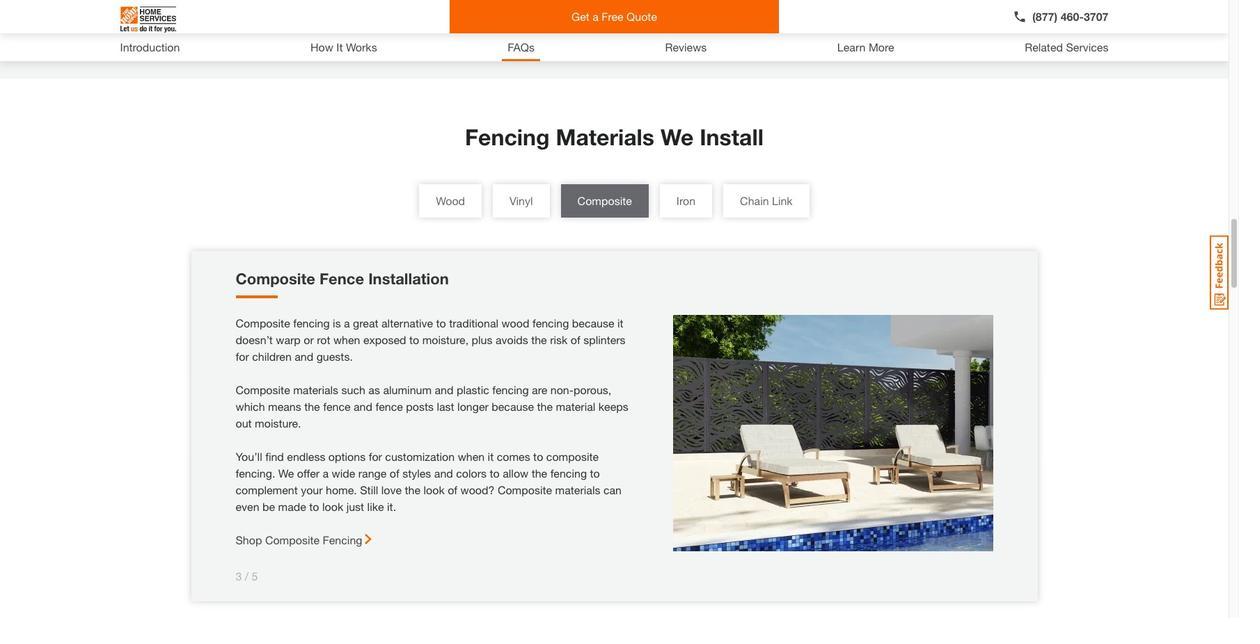 Task type: vqa. For each thing, say whether or not it's contained in the screenshot.
'0'
no



Task type: describe. For each thing, give the bounding box(es) containing it.
composite for composite materials such as aluminum and plastic fencing are non-porous, which means the fence and fence posts last longer because the material keeps out moisture.
[[236, 384, 290, 397]]

link
[[772, 194, 793, 207]]

splinters
[[584, 334, 626, 347]]

5
[[252, 570, 258, 583]]

the down the are
[[537, 400, 553, 414]]

1 horizontal spatial of
[[448, 484, 458, 497]]

endless
[[287, 450, 325, 464]]

longer
[[457, 400, 489, 414]]

reviews
[[665, 40, 707, 54]]

3
[[236, 570, 242, 583]]

wood
[[436, 194, 465, 207]]

composite
[[546, 450, 599, 464]]

love
[[381, 484, 402, 497]]

quote
[[627, 10, 657, 23]]

posts
[[406, 400, 434, 414]]

is
[[333, 317, 341, 330]]

chain link button
[[723, 185, 810, 218]]

offer
[[297, 467, 320, 480]]

2 fence from the left
[[376, 400, 403, 414]]

and inside composite fencing is a great alternative to traditional wood fencing because it doesn't warp or rot when exposed to moisture, plus avoids the risk of splinters for children and guests.
[[295, 350, 313, 363]]

free
[[602, 10, 624, 23]]

you'll find endless options for customization when it comes to composite fencing. we offer a wide range of styles and colors to allow the fencing to complement your home. still love the look of wood? composite materials can even be made to look just like it.
[[236, 450, 622, 514]]

0 vertical spatial fencing
[[465, 124, 550, 150]]

composite fence installation
[[236, 270, 449, 288]]

customization
[[385, 450, 455, 464]]

3 / 5
[[236, 570, 258, 583]]

and down such
[[354, 400, 372, 414]]

1 horizontal spatial look
[[424, 484, 445, 497]]

(877) 460-3707
[[1033, 10, 1109, 23]]

plastic
[[457, 384, 489, 397]]

1 horizontal spatial we
[[661, 124, 694, 150]]

composite for composite
[[578, 194, 632, 207]]

even
[[236, 501, 259, 514]]

learn
[[838, 40, 866, 54]]

introduction
[[120, 40, 180, 54]]

to left allow
[[490, 467, 500, 480]]

composite button
[[561, 185, 649, 218]]

to down alternative
[[409, 334, 419, 347]]

you'll
[[236, 450, 262, 464]]

related services
[[1025, 40, 1109, 54]]

doesn't
[[236, 334, 273, 347]]

iron
[[677, 194, 696, 207]]

keeps
[[599, 400, 629, 414]]

fencing inside shop composite fencing link
[[323, 534, 362, 547]]

aluminum
[[383, 384, 432, 397]]

460-
[[1061, 10, 1084, 23]]

get
[[572, 10, 590, 23]]

as
[[369, 384, 380, 397]]

it.
[[387, 501, 396, 514]]

materials inside composite materials such as aluminum and plastic fencing are non-porous, which means the fence and fence posts last longer because the material keeps out moisture.
[[293, 384, 338, 397]]

composite inside you'll find endless options for customization when it comes to composite fencing. we offer a wide range of styles and colors to allow the fencing to complement your home. still love the look of wood? composite materials can even be made to look just like it.
[[498, 484, 552, 497]]

children
[[252, 350, 292, 363]]

faqs
[[508, 40, 535, 54]]

composite down made
[[265, 534, 320, 547]]

when inside composite fencing is a great alternative to traditional wood fencing because it doesn't warp or rot when exposed to moisture, plus avoids the risk of splinters for children and guests.
[[333, 334, 360, 347]]

allow
[[503, 467, 529, 480]]

still
[[360, 484, 378, 497]]

porous,
[[574, 384, 611, 397]]

fencing inside you'll find endless options for customization when it comes to composite fencing. we offer a wide range of styles and colors to allow the fencing to complement your home. still love the look of wood? composite materials can even be made to look just like it.
[[550, 467, 587, 480]]

avoids
[[496, 334, 528, 347]]

out
[[236, 417, 252, 430]]

find
[[265, 450, 284, 464]]

or
[[304, 334, 314, 347]]

moisture,
[[422, 334, 469, 347]]

chain link
[[740, 194, 793, 207]]

when inside you'll find endless options for customization when it comes to composite fencing. we offer a wide range of styles and colors to allow the fencing to complement your home. still love the look of wood? composite materials can even be made to look just like it.
[[458, 450, 485, 464]]

it
[[336, 40, 343, 54]]

for inside you'll find endless options for customization when it comes to composite fencing. we offer a wide range of styles and colors to allow the fencing to complement your home. still love the look of wood? composite materials can even be made to look just like it.
[[369, 450, 382, 464]]

3707
[[1084, 10, 1109, 23]]

fencing materials we install
[[465, 124, 764, 150]]

install
[[700, 124, 764, 150]]

traditional
[[449, 317, 499, 330]]

wide
[[332, 467, 355, 480]]

we inside you'll find endless options for customization when it comes to composite fencing. we offer a wide range of styles and colors to allow the fencing to complement your home. still love the look of wood? composite materials can even be made to look just like it.
[[278, 467, 294, 480]]

be
[[263, 501, 275, 514]]

fencing up or
[[293, 317, 330, 330]]

to down composite at the bottom left of page
[[590, 467, 600, 480]]

fence
[[320, 270, 364, 288]]

do it for you logo image
[[120, 1, 176, 38]]

feedback link image
[[1210, 235, 1229, 311]]



Task type: locate. For each thing, give the bounding box(es) containing it.
risk
[[550, 334, 568, 347]]

fence down such
[[323, 400, 351, 414]]

to right comes
[[533, 450, 543, 464]]

just
[[346, 501, 364, 514]]

how it works
[[311, 40, 377, 54]]

composite fencing is a great alternative to traditional wood fencing because it doesn't warp or rot when exposed to moisture, plus avoids the risk of splinters for children and guests.
[[236, 317, 626, 363]]

to down your
[[309, 501, 319, 514]]

colors
[[456, 467, 487, 480]]

fencing down just
[[323, 534, 362, 547]]

0 horizontal spatial it
[[488, 450, 494, 464]]

of up love
[[390, 467, 399, 480]]

get a free quote
[[572, 10, 657, 23]]

materials down composite at the bottom left of page
[[555, 484, 601, 497]]

related
[[1025, 40, 1063, 54]]

exposed
[[363, 334, 406, 347]]

are
[[532, 384, 547, 397]]

when down is
[[333, 334, 360, 347]]

non-
[[551, 384, 574, 397]]

a inside composite fencing is a great alternative to traditional wood fencing because it doesn't warp or rot when exposed to moisture, plus avoids the risk of splinters for children and guests.
[[344, 317, 350, 330]]

of right risk
[[571, 334, 580, 347]]

for inside composite fencing is a great alternative to traditional wood fencing because it doesn't warp or rot when exposed to moisture, plus avoids the risk of splinters for children and guests.
[[236, 350, 249, 363]]

2 vertical spatial of
[[448, 484, 458, 497]]

fence down as
[[376, 400, 403, 414]]

and up last
[[435, 384, 454, 397]]

0 horizontal spatial materials
[[293, 384, 338, 397]]

when up colors
[[458, 450, 485, 464]]

0 horizontal spatial when
[[333, 334, 360, 347]]

the inside composite fencing is a great alternative to traditional wood fencing because it doesn't warp or rot when exposed to moisture, plus avoids the risk of splinters for children and guests.
[[531, 334, 547, 347]]

to
[[436, 317, 446, 330], [409, 334, 419, 347], [533, 450, 543, 464], [490, 467, 500, 480], [590, 467, 600, 480], [309, 501, 319, 514]]

0 horizontal spatial look
[[322, 501, 343, 514]]

means
[[268, 400, 301, 414]]

0 horizontal spatial fencing
[[323, 534, 362, 547]]

for
[[236, 350, 249, 363], [369, 450, 382, 464]]

because inside composite materials such as aluminum and plastic fencing are non-porous, which means the fence and fence posts last longer because the material keeps out moisture.
[[492, 400, 534, 414]]

a inside you'll find endless options for customization when it comes to composite fencing. we offer a wide range of styles and colors to allow the fencing to complement your home. still love the look of wood? composite materials can even be made to look just like it.
[[323, 467, 329, 480]]

0 vertical spatial because
[[572, 317, 614, 330]]

get a free quote button
[[450, 0, 779, 33]]

options
[[329, 450, 366, 464]]

1 horizontal spatial when
[[458, 450, 485, 464]]

(877)
[[1033, 10, 1058, 23]]

fencing left the are
[[492, 384, 529, 397]]

look
[[424, 484, 445, 497], [322, 501, 343, 514]]

because
[[572, 317, 614, 330], [492, 400, 534, 414]]

1 vertical spatial materials
[[555, 484, 601, 497]]

1 horizontal spatial materials
[[555, 484, 601, 497]]

it
[[618, 317, 624, 330], [488, 450, 494, 464]]

home.
[[326, 484, 357, 497]]

fencing.
[[236, 467, 275, 480]]

look down 'home.'
[[322, 501, 343, 514]]

materials
[[556, 124, 654, 150]]

1 vertical spatial we
[[278, 467, 294, 480]]

a right 'get'
[[593, 10, 599, 23]]

0 vertical spatial for
[[236, 350, 249, 363]]

a right is
[[344, 317, 350, 330]]

1 vertical spatial of
[[390, 467, 399, 480]]

vinyl
[[510, 194, 533, 207]]

1 vertical spatial fencing
[[323, 534, 362, 547]]

1 horizontal spatial fencing
[[465, 124, 550, 150]]

composite inside composite materials such as aluminum and plastic fencing are non-porous, which means the fence and fence posts last longer because the material keeps out moisture.
[[236, 384, 290, 397]]

and down or
[[295, 350, 313, 363]]

composite inside composite fencing is a great alternative to traditional wood fencing because it doesn't warp or rot when exposed to moisture, plus avoids the risk of splinters for children and guests.
[[236, 317, 290, 330]]

the right allow
[[532, 467, 547, 480]]

a inside "button"
[[593, 10, 599, 23]]

wood button
[[419, 185, 482, 218]]

0 horizontal spatial for
[[236, 350, 249, 363]]

it inside you'll find endless options for customization when it comes to composite fencing. we offer a wide range of styles and colors to allow the fencing to complement your home. still love the look of wood? composite materials can even be made to look just like it.
[[488, 450, 494, 464]]

moisture.
[[255, 417, 301, 430]]

and inside you'll find endless options for customization when it comes to composite fencing. we offer a wide range of styles and colors to allow the fencing to complement your home. still love the look of wood? composite materials can even be made to look just like it.
[[434, 467, 453, 480]]

works
[[346, 40, 377, 54]]

more
[[869, 40, 894, 54]]

1 horizontal spatial for
[[369, 450, 382, 464]]

fencing
[[465, 124, 550, 150], [323, 534, 362, 547]]

because inside composite fencing is a great alternative to traditional wood fencing because it doesn't warp or rot when exposed to moisture, plus avoids the risk of splinters for children and guests.
[[572, 317, 614, 330]]

1 vertical spatial for
[[369, 450, 382, 464]]

composite fence behind pool chairs image
[[673, 315, 993, 552]]

material
[[556, 400, 596, 414]]

0 vertical spatial a
[[593, 10, 599, 23]]

it left comes
[[488, 450, 494, 464]]

of left wood?
[[448, 484, 458, 497]]

installation
[[368, 270, 449, 288]]

it inside composite fencing is a great alternative to traditional wood fencing because it doesn't warp or rot when exposed to moisture, plus avoids the risk of splinters for children and guests.
[[618, 317, 624, 330]]

for up range
[[369, 450, 382, 464]]

complement
[[236, 484, 298, 497]]

0 horizontal spatial of
[[390, 467, 399, 480]]

composite down materials
[[578, 194, 632, 207]]

wood?
[[461, 484, 495, 497]]

shop composite fencing
[[236, 534, 362, 547]]

of
[[571, 334, 580, 347], [390, 467, 399, 480], [448, 484, 458, 497]]

materials up means
[[293, 384, 338, 397]]

a
[[593, 10, 599, 23], [344, 317, 350, 330], [323, 467, 329, 480]]

1 vertical spatial when
[[458, 450, 485, 464]]

which
[[236, 400, 265, 414]]

comes
[[497, 450, 530, 464]]

1 horizontal spatial because
[[572, 317, 614, 330]]

fencing up risk
[[533, 317, 569, 330]]

(877) 460-3707 link
[[1013, 8, 1109, 25]]

for down doesn't
[[236, 350, 249, 363]]

alternative
[[382, 317, 433, 330]]

1 horizontal spatial a
[[344, 317, 350, 330]]

and right "styles"
[[434, 467, 453, 480]]

wood
[[502, 317, 529, 330]]

0 vertical spatial when
[[333, 334, 360, 347]]

shop
[[236, 534, 262, 547]]

composite up doesn't
[[236, 317, 290, 330]]

it up splinters
[[618, 317, 624, 330]]

learn more
[[838, 40, 894, 54]]

fencing down composite at the bottom left of page
[[550, 467, 587, 480]]

rot
[[317, 334, 330, 347]]

to up moisture,
[[436, 317, 446, 330]]

chain
[[740, 194, 769, 207]]

fence
[[323, 400, 351, 414], [376, 400, 403, 414]]

styles
[[403, 467, 431, 480]]

1 vertical spatial a
[[344, 317, 350, 330]]

composite down allow
[[498, 484, 552, 497]]

1 horizontal spatial fence
[[376, 400, 403, 414]]

composite
[[578, 194, 632, 207], [236, 270, 315, 288], [236, 317, 290, 330], [236, 384, 290, 397], [498, 484, 552, 497], [265, 534, 320, 547]]

look down "styles"
[[424, 484, 445, 497]]

composite up the warp
[[236, 270, 315, 288]]

composite up which
[[236, 384, 290, 397]]

0 vertical spatial of
[[571, 334, 580, 347]]

composite inside 'button'
[[578, 194, 632, 207]]

/
[[245, 570, 249, 583]]

last
[[437, 400, 454, 414]]

shop composite fencing link
[[236, 533, 372, 549]]

how
[[311, 40, 333, 54]]

2 vertical spatial a
[[323, 467, 329, 480]]

0 horizontal spatial we
[[278, 467, 294, 480]]

0 horizontal spatial fence
[[323, 400, 351, 414]]

2 horizontal spatial of
[[571, 334, 580, 347]]

fencing inside composite materials such as aluminum and plastic fencing are non-porous, which means the fence and fence posts last longer because the material keeps out moisture.
[[492, 384, 529, 397]]

because up splinters
[[572, 317, 614, 330]]

the
[[531, 334, 547, 347], [304, 400, 320, 414], [537, 400, 553, 414], [532, 467, 547, 480], [405, 484, 421, 497]]

of inside composite fencing is a great alternative to traditional wood fencing because it doesn't warp or rot when exposed to moisture, plus avoids the risk of splinters for children and guests.
[[571, 334, 580, 347]]

because down the are
[[492, 400, 534, 414]]

guests.
[[317, 350, 353, 363]]

the down "styles"
[[405, 484, 421, 497]]

when
[[333, 334, 360, 347], [458, 450, 485, 464]]

services
[[1066, 40, 1109, 54]]

0 vertical spatial we
[[661, 124, 694, 150]]

vinyl button
[[493, 185, 550, 218]]

the left risk
[[531, 334, 547, 347]]

0 vertical spatial materials
[[293, 384, 338, 397]]

fencing up vinyl
[[465, 124, 550, 150]]

composite for composite fence installation
[[236, 270, 315, 288]]

0 vertical spatial look
[[424, 484, 445, 497]]

made
[[278, 501, 306, 514]]

the right means
[[304, 400, 320, 414]]

your
[[301, 484, 323, 497]]

2 horizontal spatial a
[[593, 10, 599, 23]]

we left install
[[661, 124, 694, 150]]

0 horizontal spatial because
[[492, 400, 534, 414]]

iron button
[[660, 185, 712, 218]]

0 horizontal spatial a
[[323, 467, 329, 480]]

like
[[367, 501, 384, 514]]

1 fence from the left
[[323, 400, 351, 414]]

composite for composite fencing is a great alternative to traditional wood fencing because it doesn't warp or rot when exposed to moisture, plus avoids the risk of splinters for children and guests.
[[236, 317, 290, 330]]

we down find
[[278, 467, 294, 480]]

1 vertical spatial because
[[492, 400, 534, 414]]

1 vertical spatial look
[[322, 501, 343, 514]]

0 vertical spatial it
[[618, 317, 624, 330]]

plus
[[472, 334, 493, 347]]

range
[[358, 467, 387, 480]]

materials inside you'll find endless options for customization when it comes to composite fencing. we offer a wide range of styles and colors to allow the fencing to complement your home. still love the look of wood? composite materials can even be made to look just like it.
[[555, 484, 601, 497]]

a right offer
[[323, 467, 329, 480]]

1 horizontal spatial it
[[618, 317, 624, 330]]

and
[[295, 350, 313, 363], [435, 384, 454, 397], [354, 400, 372, 414], [434, 467, 453, 480]]

great
[[353, 317, 378, 330]]

1 vertical spatial it
[[488, 450, 494, 464]]

can
[[604, 484, 622, 497]]



